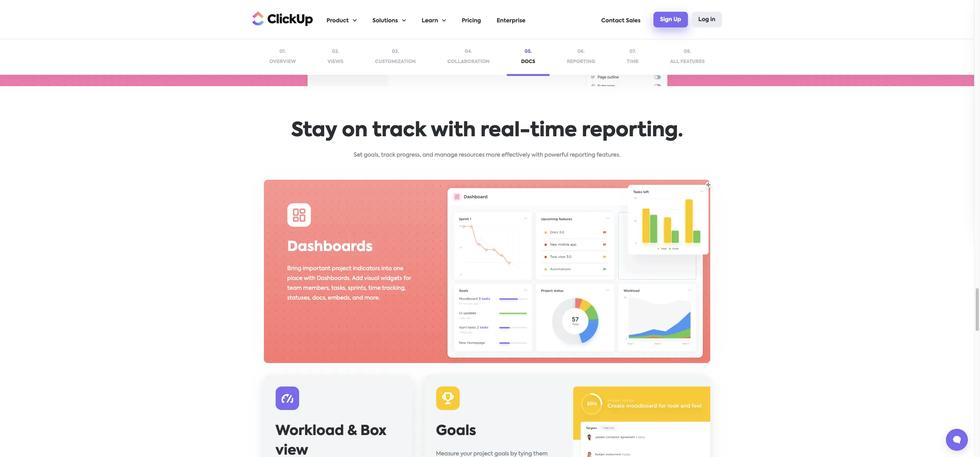 Task type: describe. For each thing, give the bounding box(es) containing it.
customization
[[375, 59, 416, 64]]

contact sales
[[601, 18, 641, 23]]

sign
[[660, 17, 672, 22]]

product button
[[327, 0, 357, 39]]

goals
[[436, 425, 476, 438]]

log in
[[698, 17, 715, 22]]

product
[[327, 18, 349, 23]]

time
[[627, 59, 639, 64]]

pricing link
[[462, 0, 481, 39]]

tasks,
[[332, 285, 347, 291]]

0 vertical spatial and
[[423, 152, 433, 158]]

log
[[698, 17, 709, 22]]

contact sales link
[[601, 0, 641, 39]]

workload & box view
[[276, 425, 387, 457]]

add
[[352, 276, 363, 281]]

manage
[[435, 152, 458, 158]]

your
[[461, 451, 472, 457]]

all
[[670, 59, 679, 64]]

reporting.
[[582, 121, 683, 141]]

with inside bring important project indicators into one place with dashboards. add visual               widgets for team members, tasks, sprints, time tracking, statuses, docs, embeds, and more.
[[304, 276, 316, 281]]

1 horizontal spatial with
[[431, 121, 476, 141]]

08.
[[684, 49, 691, 54]]

one
[[393, 266, 404, 271]]

features.
[[597, 152, 621, 158]]

learn
[[422, 18, 438, 23]]

reporting
[[570, 152, 595, 158]]

dashboards.
[[317, 276, 351, 281]]

more.
[[365, 295, 380, 301]]

set goals, track progress, and manage resources more effectively with powerful reporting features.
[[354, 152, 621, 158]]

progress,
[[397, 152, 421, 158]]

real-
[[481, 121, 530, 141]]

all features
[[670, 59, 705, 64]]

team
[[287, 285, 302, 291]]

bring important project indicators into one place with dashboards. add visual               widgets for team members, tasks, sprints, time tracking, statuses, docs, embeds, and more.
[[287, 266, 411, 301]]

resources
[[459, 152, 485, 158]]

bring
[[287, 266, 302, 271]]

collaboration
[[447, 59, 490, 64]]

enterprise
[[497, 18, 526, 23]]

more
[[486, 152, 500, 158]]

stay
[[291, 121, 337, 141]]

track for progress,
[[381, 152, 395, 158]]

project for goals
[[474, 451, 493, 457]]

in
[[710, 17, 715, 22]]

goals,
[[364, 152, 380, 158]]

effectively
[[502, 152, 530, 158]]

reporting
[[567, 59, 595, 64]]

views
[[328, 59, 344, 64]]

and inside bring important project indicators into one place with dashboards. add visual               widgets for team members, tasks, sprints, time tracking, statuses, docs, embeds, and more.
[[353, 295, 363, 301]]

pricing
[[462, 18, 481, 23]]

contact
[[601, 18, 625, 23]]

05.
[[525, 49, 532, 54]]

solutions
[[372, 18, 398, 23]]

01.
[[279, 49, 286, 54]]

06.
[[577, 49, 585, 54]]

overview
[[269, 59, 296, 64]]

workload
[[276, 425, 344, 438]]

main navigation element
[[327, 0, 722, 39]]



Task type: vqa. For each thing, say whether or not it's contained in the screenshot.
with to the middle
yes



Task type: locate. For each thing, give the bounding box(es) containing it.
07.
[[629, 49, 636, 54]]

important
[[303, 266, 331, 271]]

measure your project goals by tying them
[[436, 451, 553, 457]]

into
[[382, 266, 392, 271]]

widgets
[[381, 276, 402, 281]]

goals
[[495, 451, 509, 457]]

sign up button
[[654, 12, 688, 27]]

2 vertical spatial with
[[304, 276, 316, 281]]

1 horizontal spatial and
[[423, 152, 433, 158]]

03.
[[392, 49, 399, 54]]

learn button
[[422, 0, 446, 39]]

1 vertical spatial track
[[381, 152, 395, 158]]

track right goals, at the left of the page
[[381, 152, 395, 158]]

tying
[[519, 451, 532, 457]]

set
[[354, 152, 363, 158]]

project up dashboards.
[[332, 266, 352, 271]]

with up manage
[[431, 121, 476, 141]]

0 vertical spatial track
[[372, 121, 426, 141]]

log in link
[[692, 12, 722, 27]]

place
[[287, 276, 303, 281]]

with left powerful
[[532, 152, 543, 158]]

powerful
[[545, 152, 569, 158]]

members,
[[303, 285, 330, 291]]

1 horizontal spatial project
[[474, 451, 493, 457]]

features
[[680, 59, 705, 64]]

sales
[[626, 18, 641, 23]]

1 vertical spatial time
[[369, 285, 381, 291]]

1 vertical spatial and
[[353, 295, 363, 301]]

by
[[511, 451, 517, 457]]

with
[[431, 121, 476, 141], [532, 152, 543, 158], [304, 276, 316, 281]]

project
[[332, 266, 352, 271], [474, 451, 493, 457]]

dashboards image
[[442, 180, 724, 363]]

time up powerful
[[530, 121, 577, 141]]

and down sprints,
[[353, 295, 363, 301]]

and
[[423, 152, 433, 158], [353, 295, 363, 301]]

1 vertical spatial project
[[474, 451, 493, 457]]

stay on track with real-time reporting.
[[291, 121, 683, 141]]

project right your
[[474, 451, 493, 457]]

up
[[674, 17, 681, 22]]

1 horizontal spatial time
[[530, 121, 577, 141]]

measure
[[436, 451, 459, 457]]

sign up
[[660, 17, 681, 22]]

project inside measure your project goals by tying them
[[474, 451, 493, 457]]

tracking,
[[382, 285, 406, 291]]

them
[[534, 451, 548, 457]]

time inside bring important project indicators into one place with dashboards. add visual               widgets for team members, tasks, sprints, time tracking, statuses, docs, embeds, and more.
[[369, 285, 381, 291]]

0 horizontal spatial with
[[304, 276, 316, 281]]

with down important
[[304, 276, 316, 281]]

list containing product
[[327, 0, 601, 39]]

1 vertical spatial with
[[532, 152, 543, 158]]

for
[[404, 276, 411, 281]]

0 horizontal spatial and
[[353, 295, 363, 301]]

track
[[372, 121, 426, 141], [381, 152, 395, 158]]

0 vertical spatial time
[[530, 121, 577, 141]]

list
[[327, 0, 601, 39]]

project inside bring important project indicators into one place with dashboards. add visual               widgets for team members, tasks, sprints, time tracking, statuses, docs, embeds, and more.
[[332, 266, 352, 271]]

&
[[348, 425, 357, 438]]

view
[[276, 444, 308, 457]]

and left manage
[[423, 152, 433, 158]]

on
[[342, 121, 368, 141]]

solutions button
[[372, 0, 406, 39]]

enterprise link
[[497, 0, 526, 39]]

time
[[530, 121, 577, 141], [369, 285, 381, 291]]

statuses,
[[287, 295, 311, 301]]

0 horizontal spatial time
[[369, 285, 381, 291]]

02.
[[332, 49, 339, 54]]

track for with
[[372, 121, 426, 141]]

docs,
[[312, 295, 327, 301]]

0 vertical spatial project
[[332, 266, 352, 271]]

2 horizontal spatial with
[[532, 152, 543, 158]]

indicators
[[353, 266, 380, 271]]

box
[[361, 425, 387, 438]]

time up more.
[[369, 285, 381, 291]]

track up progress,
[[372, 121, 426, 141]]

04.
[[465, 49, 472, 54]]

dashboards
[[287, 240, 373, 254]]

project for dashboards
[[332, 266, 352, 271]]

visual
[[364, 276, 380, 281]]

0 horizontal spatial project
[[332, 266, 352, 271]]

docs
[[521, 59, 535, 64]]

goals image
[[573, 387, 710, 457]]

sprints,
[[348, 285, 367, 291]]

0 vertical spatial with
[[431, 121, 476, 141]]

embeds,
[[328, 295, 351, 301]]



